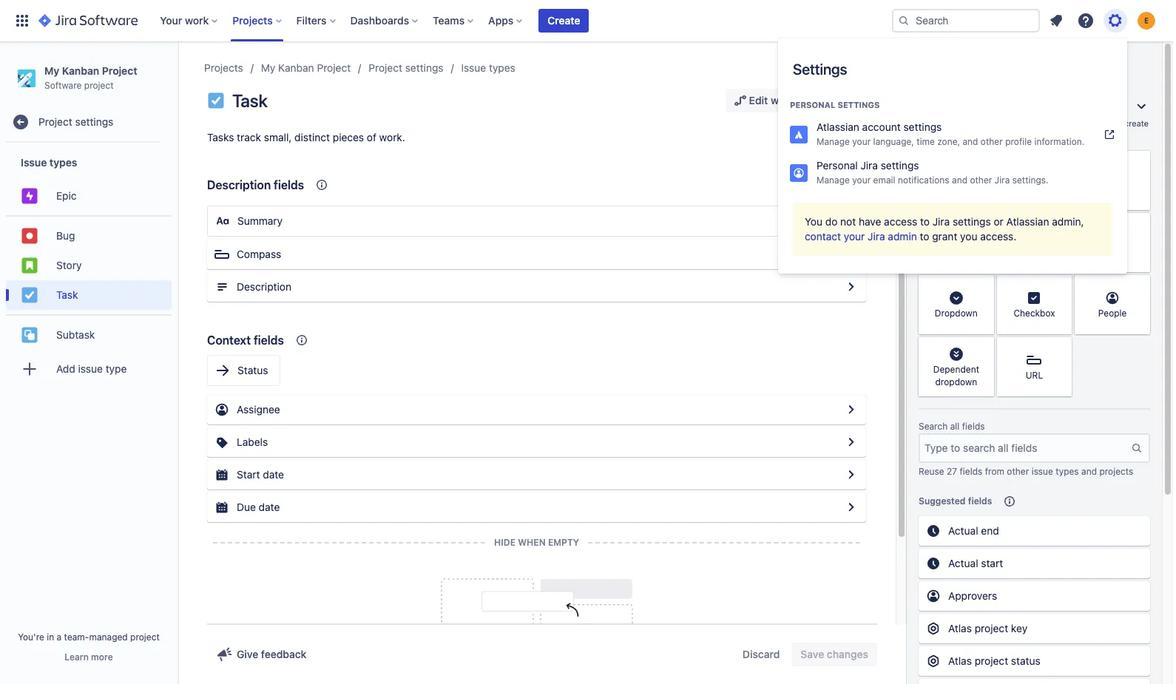 Task type: vqa. For each thing, say whether or not it's contained in the screenshot.
search IMAGE
yes



Task type: locate. For each thing, give the bounding box(es) containing it.
0 vertical spatial description
[[207, 178, 271, 192]]

more information about the context fields image right context fields
[[293, 332, 311, 349]]

settings group
[[779, 38, 1128, 274]]

open field configuration image inside description button
[[843, 278, 861, 296]]

more information image
[[1132, 215, 1150, 232]]

open field configuration image inside "labels" button
[[843, 434, 861, 452]]

manage down personal settings
[[817, 136, 850, 147]]

access
[[885, 215, 918, 228]]

labels up start
[[237, 436, 268, 449]]

1 horizontal spatial issue
[[1006, 129, 1026, 138]]

1 vertical spatial types
[[50, 156, 77, 169]]

0 vertical spatial issue
[[462, 61, 487, 74]]

your
[[853, 136, 871, 147], [853, 175, 871, 186], [844, 230, 866, 243]]

paragraph
[[1014, 184, 1057, 195]]

to left 'grant' at the right top of the page
[[921, 230, 930, 243]]

atlas
[[949, 622, 973, 635], [949, 655, 973, 668]]

issue inside issue types link
[[462, 61, 487, 74]]

2 vertical spatial your
[[844, 230, 866, 243]]

a right in
[[57, 632, 62, 643]]

0 vertical spatial projects
[[233, 14, 273, 27]]

sections
[[1038, 118, 1071, 128]]

open field configuration image inside due date button
[[843, 499, 861, 517]]

1 vertical spatial issue types
[[21, 156, 77, 169]]

0 horizontal spatial a
[[57, 632, 62, 643]]

actual left start
[[949, 557, 979, 570]]

1 vertical spatial date
[[259, 501, 280, 514]]

a up custom
[[940, 118, 945, 128]]

1 horizontal spatial of
[[1013, 118, 1021, 128]]

2 vertical spatial and
[[1082, 466, 1098, 477]]

create
[[548, 14, 581, 27]]

1 horizontal spatial task
[[232, 90, 268, 111]]

atlas down atlas project key
[[949, 655, 973, 668]]

settings
[[794, 61, 848, 78]]

edit workflow button
[[726, 89, 825, 113]]

you're
[[18, 632, 44, 643]]

0 vertical spatial of
[[1013, 118, 1021, 128]]

1 vertical spatial atlas
[[949, 655, 973, 668]]

workflow
[[771, 94, 816, 107]]

atlas project status
[[949, 655, 1041, 668]]

more information image down create
[[1132, 152, 1150, 170]]

type up for
[[966, 118, 984, 128]]

kanban up software
[[62, 64, 99, 77]]

1 horizontal spatial types
[[489, 61, 516, 74]]

projects button
[[228, 9, 288, 33]]

1 vertical spatial personal
[[817, 159, 858, 172]]

type
[[966, 118, 984, 128], [106, 363, 127, 375]]

projects right work
[[233, 14, 273, 27]]

and inside personal jira settings manage your email notifications and other jira settings.
[[953, 175, 968, 186]]

your
[[160, 14, 182, 27]]

date right due
[[259, 501, 280, 514]]

fields right all
[[963, 421, 986, 432]]

kanban for my kanban project
[[278, 61, 314, 74]]

your inside atlassian account settings manage your language, time zone, and other profile information.
[[853, 136, 871, 147]]

dashboards button
[[346, 9, 424, 33]]

0 vertical spatial types
[[489, 61, 516, 74]]

open field configuration image
[[843, 434, 861, 452], [843, 499, 861, 517]]

description down compass
[[237, 281, 292, 293]]

1 vertical spatial a
[[919, 129, 924, 138]]

more information image for people
[[1132, 277, 1150, 295]]

group
[[779, 84, 1128, 197], [6, 143, 172, 393], [6, 216, 172, 315]]

atlassian down personal settings
[[817, 121, 860, 133]]

2 atlas from the top
[[949, 655, 973, 668]]

task right issue type icon
[[232, 90, 268, 111]]

1 vertical spatial project settings link
[[6, 107, 172, 137]]

1 vertical spatial more information about the context fields image
[[293, 332, 311, 349]]

1 horizontal spatial the
[[1085, 118, 1098, 128]]

projects for projects popup button
[[233, 14, 273, 27]]

a
[[940, 118, 945, 128], [919, 129, 924, 138], [57, 632, 62, 643]]

0 vertical spatial project settings link
[[369, 59, 444, 77]]

project settings down dashboards dropdown button
[[369, 61, 444, 74]]

1 vertical spatial labels
[[237, 436, 268, 449]]

1 vertical spatial type
[[106, 363, 127, 375]]

1 horizontal spatial atlassian
[[1007, 215, 1050, 228]]

3 open field configuration image from the top
[[843, 401, 861, 419]]

atlas project key button
[[919, 614, 1151, 644]]

add
[[56, 363, 75, 375]]

dropdown
[[935, 308, 978, 319]]

project settings down software
[[38, 115, 113, 128]]

search all fields
[[919, 421, 986, 432]]

task down the story
[[56, 289, 78, 301]]

more
[[91, 652, 113, 663]]

fields for context
[[254, 334, 284, 347]]

your for jira
[[853, 175, 871, 186]]

fields left the more information about the suggested fields icon
[[969, 496, 993, 507]]

description inside button
[[237, 281, 292, 293]]

primary element
[[9, 0, 893, 41]]

date inside button
[[263, 469, 284, 481]]

project down filters dropdown button
[[317, 61, 351, 74]]

projects link
[[204, 59, 243, 77]]

2 horizontal spatial types
[[1057, 466, 1080, 477]]

project settings
[[369, 61, 444, 74], [38, 115, 113, 128]]

1 the from the left
[[1023, 118, 1036, 128]]

more information about the context fields image down "distinct"
[[313, 176, 331, 194]]

give feedback
[[237, 648, 307, 661]]

issue types down apps
[[462, 61, 516, 74]]

more information about the suggested fields image
[[1002, 493, 1020, 511]]

my for my kanban project software project
[[44, 64, 59, 77]]

0 vertical spatial and
[[963, 136, 979, 147]]

project down dashboards dropdown button
[[369, 61, 403, 74]]

suggested fields
[[919, 496, 993, 507]]

of left work.
[[367, 131, 377, 144]]

2 vertical spatial a
[[57, 632, 62, 643]]

0 vertical spatial more information about the context fields image
[[313, 176, 331, 194]]

create
[[1125, 118, 1150, 128]]

project right software
[[84, 80, 114, 91]]

2 manage from the top
[[817, 175, 850, 186]]

other inside atlassian account settings manage your language, time zone, and other profile information.
[[981, 136, 1004, 147]]

settings inside the you do not have access to jira settings or atlassian admin, contact your jira admin to grant you access.
[[953, 215, 992, 228]]

the up type.
[[1023, 118, 1036, 128]]

2 open field configuration image from the top
[[843, 499, 861, 517]]

atlassian account settings manage your language, time zone, and other profile information.
[[817, 121, 1085, 147]]

project inside atlas project key button
[[975, 622, 1009, 635]]

1 vertical spatial projects
[[204, 61, 243, 74]]

0 vertical spatial manage
[[817, 136, 850, 147]]

settings.
[[1013, 175, 1049, 186]]

1 vertical spatial project settings
[[38, 115, 113, 128]]

0 horizontal spatial of
[[367, 131, 377, 144]]

1 vertical spatial your
[[853, 175, 871, 186]]

0 vertical spatial personal
[[791, 100, 836, 110]]

other down the one
[[981, 136, 1004, 147]]

suggested
[[919, 496, 966, 507]]

manage for atlassian account settings
[[817, 136, 850, 147]]

more information image down stamp
[[1054, 277, 1071, 295]]

more information about the context fields image for context fields
[[293, 332, 311, 349]]

fields right 27
[[960, 466, 983, 477]]

and for settings
[[953, 175, 968, 186]]

1 vertical spatial actual
[[949, 557, 979, 570]]

your inside the you do not have access to jira settings or atlassian admin, contact your jira admin to grant you access.
[[844, 230, 866, 243]]

2 actual from the top
[[949, 557, 979, 570]]

give
[[237, 648, 259, 661]]

date right start
[[263, 469, 284, 481]]

1 horizontal spatial labels
[[1100, 246, 1127, 257]]

field up custom
[[947, 118, 964, 128]]

you
[[805, 215, 823, 228]]

other
[[981, 136, 1004, 147], [971, 175, 993, 186], [1008, 466, 1030, 477]]

2 horizontal spatial issue
[[1032, 466, 1054, 477]]

0 horizontal spatial issue
[[78, 363, 103, 375]]

1 atlas from the top
[[949, 622, 973, 635]]

1 horizontal spatial issue types
[[462, 61, 516, 74]]

teams
[[433, 14, 465, 27]]

type down subtask link
[[106, 363, 127, 375]]

and inside atlassian account settings manage your language, time zone, and other profile information.
[[963, 136, 979, 147]]

teams button
[[429, 9, 480, 33]]

email
[[874, 175, 896, 186]]

other inside personal jira settings manage your email notifications and other jira settings.
[[971, 175, 993, 186]]

issue down "type to search all fields" text box
[[1032, 466, 1054, 477]]

0 vertical spatial type
[[966, 118, 984, 128]]

1 vertical spatial and
[[953, 175, 968, 186]]

atlassian right "or"
[[1007, 215, 1050, 228]]

settings
[[405, 61, 444, 74], [838, 100, 880, 110], [75, 115, 113, 128], [904, 121, 943, 133], [881, 159, 920, 172], [953, 215, 992, 228]]

1 horizontal spatial type
[[966, 118, 984, 128]]

date for start date
[[263, 469, 284, 481]]

1 actual from the top
[[949, 525, 979, 537]]

0 vertical spatial a
[[940, 118, 945, 128]]

approvers button
[[919, 582, 1151, 611]]

dependent dropdown
[[934, 364, 980, 388]]

1 horizontal spatial issue
[[462, 61, 487, 74]]

other right from
[[1008, 466, 1030, 477]]

date for due date
[[259, 501, 280, 514]]

of
[[1013, 118, 1021, 128], [367, 131, 377, 144]]

manage inside atlassian account settings manage your language, time zone, and other profile information.
[[817, 136, 850, 147]]

projects up issue type icon
[[204, 61, 243, 74]]

search
[[919, 421, 948, 432]]

description up summary
[[207, 178, 271, 192]]

open field configuration image inside assignee 'button'
[[843, 401, 861, 419]]

description
[[207, 178, 271, 192], [237, 281, 292, 293]]

0 vertical spatial task
[[232, 90, 268, 111]]

checkbox
[[1014, 308, 1056, 319]]

notifications image
[[1048, 12, 1066, 30]]

personal
[[791, 100, 836, 110], [817, 159, 858, 172]]

admin,
[[1053, 215, 1085, 228]]

fields
[[274, 178, 304, 192], [254, 334, 284, 347], [963, 421, 986, 432], [960, 466, 983, 477], [969, 496, 993, 507]]

settings up account
[[838, 100, 880, 110]]

0 horizontal spatial labels
[[237, 436, 268, 449]]

banner containing your work
[[0, 0, 1174, 41]]

1 vertical spatial description
[[237, 281, 292, 293]]

0 horizontal spatial task
[[56, 289, 78, 301]]

my right projects link
[[261, 61, 276, 74]]

left
[[1100, 118, 1113, 128]]

start
[[982, 557, 1004, 570]]

fields up status
[[254, 334, 284, 347]]

apps button
[[484, 9, 529, 33]]

0 vertical spatial issue
[[1006, 129, 1026, 138]]

my up software
[[44, 64, 59, 77]]

issue right add
[[78, 363, 103, 375]]

a down drag
[[919, 129, 924, 138]]

1 horizontal spatial kanban
[[278, 61, 314, 74]]

your down account
[[853, 136, 871, 147]]

0 horizontal spatial type
[[106, 363, 127, 375]]

1 vertical spatial issue
[[21, 156, 47, 169]]

other right short
[[971, 175, 993, 186]]

settings up "time"
[[904, 121, 943, 133]]

time stamp
[[1011, 246, 1060, 257]]

more information image up dropdown
[[975, 277, 993, 295]]

0 vertical spatial atlassian
[[817, 121, 860, 133]]

actual left end
[[949, 525, 979, 537]]

your inside personal jira settings manage your email notifications and other jira settings.
[[853, 175, 871, 186]]

open field configuration image inside compass button
[[843, 246, 861, 264]]

reuse 27 fields from other issue types and projects
[[919, 466, 1134, 477]]

types down "type to search all fields" text box
[[1057, 466, 1080, 477]]

0 vertical spatial labels
[[1100, 246, 1127, 257]]

1 manage from the top
[[817, 136, 850, 147]]

the
[[1023, 118, 1036, 128], [1085, 118, 1098, 128]]

of right the one
[[1013, 118, 1021, 128]]

actual for actual end
[[949, 525, 979, 537]]

types up epic
[[50, 156, 77, 169]]

managed
[[89, 632, 128, 643]]

1 horizontal spatial more information about the context fields image
[[313, 176, 331, 194]]

manage up do
[[817, 175, 850, 186]]

types down apps dropdown button
[[489, 61, 516, 74]]

settings up email
[[881, 159, 920, 172]]

labels
[[1100, 246, 1127, 257], [237, 436, 268, 449]]

personal inside personal jira settings manage your email notifications and other jira settings.
[[817, 159, 858, 172]]

types inside group
[[50, 156, 77, 169]]

in
[[47, 632, 54, 643]]

date inside button
[[259, 501, 280, 514]]

people
[[1099, 308, 1128, 319]]

0 vertical spatial actual
[[949, 525, 979, 537]]

project inside my kanban project software project
[[84, 80, 114, 91]]

jira software image
[[38, 12, 138, 30], [38, 12, 138, 30]]

2 horizontal spatial a
[[940, 118, 945, 128]]

and for fields
[[1082, 466, 1098, 477]]

of inside drag a field type to one of the sections on the left to create a custom field for this issue type.
[[1013, 118, 1021, 128]]

manage inside personal jira settings manage your email notifications and other jira settings.
[[817, 175, 850, 186]]

types for group containing issue types
[[50, 156, 77, 169]]

kanban down filters
[[278, 61, 314, 74]]

task link
[[6, 281, 172, 310]]

more information image
[[1132, 152, 1150, 170], [975, 277, 993, 295], [1054, 277, 1071, 295], [1132, 277, 1150, 295], [975, 339, 993, 357]]

more information image up dependent
[[975, 339, 993, 357]]

0 horizontal spatial types
[[50, 156, 77, 169]]

banner
[[0, 0, 1174, 41]]

project settings link down my kanban project software project
[[6, 107, 172, 137]]

1 open field configuration image from the top
[[843, 434, 861, 452]]

project left sidebar navigation image
[[102, 64, 137, 77]]

labels for more information icon in the right of the page
[[1100, 246, 1127, 257]]

sidebar navigation image
[[161, 59, 194, 89]]

date
[[263, 469, 284, 481], [259, 501, 280, 514]]

your down not
[[844, 230, 866, 243]]

personal down settings
[[791, 100, 836, 110]]

0 horizontal spatial kanban
[[62, 64, 99, 77]]

your left email
[[853, 175, 871, 186]]

more information about the context fields image for description fields
[[313, 176, 331, 194]]

projects inside projects popup button
[[233, 14, 273, 27]]

Type to search all fields text field
[[921, 435, 1132, 462]]

issue type icon image
[[207, 92, 225, 110]]

give feedback button
[[207, 643, 316, 667]]

atlassian inside atlassian account settings manage your language, time zone, and other profile information.
[[817, 121, 860, 133]]

settings up you
[[953, 215, 992, 228]]

2 open field configuration image from the top
[[843, 278, 861, 296]]

0 horizontal spatial my
[[44, 64, 59, 77]]

subtask link
[[6, 321, 172, 350]]

0 vertical spatial atlas
[[949, 622, 973, 635]]

kanban inside my kanban project software project
[[62, 64, 99, 77]]

description fields
[[207, 178, 304, 192]]

summary
[[238, 215, 283, 227]]

0 horizontal spatial the
[[1023, 118, 1036, 128]]

1 vertical spatial manage
[[817, 175, 850, 186]]

open field configuration image
[[843, 246, 861, 264], [843, 278, 861, 296], [843, 401, 861, 419], [843, 466, 861, 484]]

2 vertical spatial types
[[1057, 466, 1080, 477]]

1 open field configuration image from the top
[[843, 246, 861, 264]]

project down atlas project key
[[975, 655, 1009, 668]]

project left key on the right
[[975, 622, 1009, 635]]

group containing atlassian account settings
[[779, 84, 1128, 197]]

0 horizontal spatial atlassian
[[817, 121, 860, 133]]

open field configuration image inside start date button
[[843, 466, 861, 484]]

0 horizontal spatial more information about the context fields image
[[293, 332, 311, 349]]

personal up do
[[817, 159, 858, 172]]

your profile and settings image
[[1138, 12, 1156, 30]]

status
[[1012, 655, 1041, 668]]

this
[[990, 129, 1004, 138]]

0 vertical spatial your
[[853, 136, 871, 147]]

assignee
[[237, 403, 280, 416]]

1 vertical spatial issue
[[78, 363, 103, 375]]

atlas for atlas project key
[[949, 622, 973, 635]]

labels inside button
[[237, 436, 268, 449]]

my inside my kanban project software project
[[44, 64, 59, 77]]

notifications
[[899, 175, 950, 186]]

the right on at right
[[1085, 118, 1098, 128]]

1 vertical spatial open field configuration image
[[843, 499, 861, 517]]

issue down the one
[[1006, 129, 1026, 138]]

0 vertical spatial date
[[263, 469, 284, 481]]

1 vertical spatial atlassian
[[1007, 215, 1050, 228]]

Search field
[[893, 9, 1041, 33]]

field left for
[[957, 129, 974, 138]]

fields up summary
[[274, 178, 304, 192]]

my
[[261, 61, 276, 74], [44, 64, 59, 77]]

4 open field configuration image from the top
[[843, 466, 861, 484]]

0 vertical spatial other
[[981, 136, 1004, 147]]

personal jira settings manage your email notifications and other jira settings.
[[817, 159, 1049, 186]]

0 horizontal spatial issue
[[21, 156, 47, 169]]

more information image for dependent dropdown
[[975, 339, 993, 357]]

more information about the context fields image
[[313, 176, 331, 194], [293, 332, 311, 349]]

1 vertical spatial task
[[56, 289, 78, 301]]

atlas down approvers
[[949, 622, 973, 635]]

1 horizontal spatial my
[[261, 61, 276, 74]]

issue inside the add issue type button
[[78, 363, 103, 375]]

contact
[[805, 230, 842, 243]]

atlassian inside the you do not have access to jira settings or atlassian admin, contact your jira admin to grant you access.
[[1007, 215, 1050, 228]]

1 horizontal spatial a
[[919, 129, 924, 138]]

small,
[[264, 131, 292, 144]]

more information image down more information icon in the right of the page
[[1132, 277, 1150, 295]]

0 vertical spatial open field configuration image
[[843, 434, 861, 452]]

0 horizontal spatial project settings link
[[6, 107, 172, 137]]

project settings link down dashboards dropdown button
[[369, 59, 444, 77]]

to
[[986, 118, 994, 128], [1115, 118, 1123, 128], [921, 215, 930, 228], [921, 230, 930, 243]]

actual start button
[[919, 549, 1151, 579]]

1 horizontal spatial project settings
[[369, 61, 444, 74]]

0 vertical spatial project settings
[[369, 61, 444, 74]]

labels up people on the top right of page
[[1100, 246, 1127, 257]]

add issue type image
[[21, 361, 38, 378]]

0 horizontal spatial project settings
[[38, 115, 113, 128]]

your work button
[[156, 9, 224, 33]]

and
[[963, 136, 979, 147], [953, 175, 968, 186], [1082, 466, 1098, 477]]

open field configuration image for due date
[[843, 499, 861, 517]]

issue up epic link
[[21, 156, 47, 169]]

settings image
[[1107, 12, 1125, 30]]

issue types up epic
[[21, 156, 77, 169]]

1 vertical spatial other
[[971, 175, 993, 186]]

issue down "teams" popup button
[[462, 61, 487, 74]]



Task type: describe. For each thing, give the bounding box(es) containing it.
fields for description
[[274, 178, 304, 192]]

compass button
[[207, 240, 867, 269]]

more information image for dropdown
[[975, 277, 993, 295]]

jira left the settings.
[[995, 175, 1011, 186]]

projects for projects link
[[204, 61, 243, 74]]

time
[[917, 136, 936, 147]]

projects
[[1100, 466, 1134, 477]]

language,
[[874, 136, 915, 147]]

number
[[940, 246, 974, 257]]

track
[[237, 131, 261, 144]]

information.
[[1035, 136, 1085, 147]]

issue inside drag a field type to one of the sections on the left to create a custom field for this issue type.
[[1006, 129, 1026, 138]]

open field configuration image for labels
[[843, 434, 861, 452]]

my for my kanban project
[[261, 61, 276, 74]]

assignee button
[[207, 395, 867, 425]]

group containing bug
[[6, 216, 172, 315]]

open field configuration image for compass
[[843, 246, 861, 264]]

jira down have
[[868, 230, 886, 243]]

atlas for atlas project status
[[949, 655, 973, 668]]

text
[[962, 184, 978, 195]]

subtask
[[56, 328, 95, 341]]

atlas project key
[[949, 622, 1028, 635]]

not
[[841, 215, 857, 228]]

dropdown
[[936, 377, 978, 388]]

dependent
[[934, 364, 980, 375]]

0 vertical spatial field
[[947, 118, 964, 128]]

to right access
[[921, 215, 930, 228]]

settings inside personal jira settings manage your email notifications and other jira settings.
[[881, 159, 920, 172]]

description for description
[[237, 281, 292, 293]]

open field configuration image for start date
[[843, 466, 861, 484]]

filters button
[[292, 9, 342, 33]]

to right left
[[1115, 118, 1123, 128]]

one
[[996, 118, 1011, 128]]

account
[[863, 121, 901, 133]]

actual start
[[949, 557, 1004, 570]]

open field configuration image for description
[[843, 278, 861, 296]]

project inside 'atlas project status' button
[[975, 655, 1009, 668]]

fields for suggested
[[969, 496, 993, 507]]

kanban for my kanban project software project
[[62, 64, 99, 77]]

do
[[826, 215, 838, 228]]

bug link
[[6, 221, 172, 251]]

epic
[[56, 189, 77, 202]]

or
[[995, 215, 1004, 228]]

due
[[237, 501, 256, 514]]

your for account
[[853, 136, 871, 147]]

bug
[[56, 229, 75, 242]]

types for issue types link
[[489, 61, 516, 74]]

actual end button
[[919, 517, 1151, 546]]

more information image for checkbox
[[1054, 277, 1071, 295]]

start
[[237, 469, 260, 481]]

status
[[238, 364, 268, 377]]

manage for personal jira settings
[[817, 175, 850, 186]]

issue types link
[[462, 59, 516, 77]]

personal for settings
[[791, 100, 836, 110]]

add issue type button
[[6, 355, 172, 384]]

jira up 'grant' at the right top of the page
[[933, 215, 951, 228]]

settings down teams
[[405, 61, 444, 74]]

1 vertical spatial field
[[957, 129, 974, 138]]

reuse
[[919, 466, 945, 477]]

context fields
[[207, 334, 284, 347]]

0 horizontal spatial issue types
[[21, 156, 77, 169]]

for
[[976, 129, 987, 138]]

2 the from the left
[[1085, 118, 1098, 128]]

to up this
[[986, 118, 994, 128]]

type inside button
[[106, 363, 127, 375]]

url
[[1026, 370, 1044, 382]]

settings inside atlassian account settings manage your language, time zone, and other profile information.
[[904, 121, 943, 133]]

appswitcher icon image
[[13, 12, 31, 30]]

labels for open field configuration icon in "labels" button
[[237, 436, 268, 449]]

story link
[[6, 251, 172, 281]]

filters
[[297, 14, 327, 27]]

1 horizontal spatial project settings link
[[369, 59, 444, 77]]

short text
[[936, 184, 978, 195]]

team-
[[64, 632, 89, 643]]

type inside drag a field type to one of the sections on the left to create a custom field for this issue type.
[[966, 118, 984, 128]]

learn more
[[65, 652, 113, 663]]

epic link
[[6, 181, 172, 211]]

stamp
[[1034, 246, 1060, 257]]

project down software
[[38, 115, 72, 128]]

story
[[56, 259, 82, 271]]

your work
[[160, 14, 209, 27]]

approvers
[[949, 590, 998, 603]]

project inside my kanban project software project
[[102, 64, 137, 77]]

work
[[185, 14, 209, 27]]

due date
[[237, 501, 280, 514]]

settings down my kanban project software project
[[75, 115, 113, 128]]

discard
[[743, 648, 780, 661]]

you
[[961, 230, 978, 243]]

open field configuration image for assignee
[[843, 401, 861, 419]]

project right managed
[[130, 632, 160, 643]]

apps
[[489, 14, 514, 27]]

2 vertical spatial issue
[[1032, 466, 1054, 477]]

type.
[[1029, 129, 1048, 138]]

0 vertical spatial issue types
[[462, 61, 516, 74]]

feedback
[[261, 648, 307, 661]]

required
[[790, 217, 833, 227]]

1 vertical spatial of
[[367, 131, 377, 144]]

software
[[44, 80, 82, 91]]

you do not have access to jira settings or atlassian admin, contact your jira admin to grant you access.
[[805, 215, 1085, 243]]

search image
[[899, 15, 910, 27]]

custom
[[926, 129, 955, 138]]

admin
[[889, 230, 918, 243]]

end
[[982, 525, 1000, 537]]

my kanban project link
[[261, 59, 351, 77]]

description for description fields
[[207, 178, 271, 192]]

labels button
[[207, 428, 867, 457]]

create button
[[539, 9, 590, 33]]

jira up email
[[861, 159, 879, 172]]

start date button
[[207, 460, 867, 490]]

zone,
[[938, 136, 961, 147]]

on
[[1073, 118, 1083, 128]]

description button
[[207, 272, 867, 302]]

group containing issue types
[[6, 143, 172, 393]]

2 vertical spatial other
[[1008, 466, 1030, 477]]

distinct
[[295, 131, 330, 144]]

learn
[[65, 652, 89, 663]]

task inside task "link"
[[56, 289, 78, 301]]

time
[[1011, 246, 1031, 257]]

profile
[[1006, 136, 1033, 147]]

help image
[[1078, 12, 1096, 30]]

contact your jira admin link
[[805, 230, 918, 243]]

drag
[[919, 118, 938, 128]]

start date
[[237, 469, 284, 481]]

actual end
[[949, 525, 1000, 537]]

compass
[[237, 248, 281, 261]]

actual for actual start
[[949, 557, 979, 570]]

personal for jira
[[817, 159, 858, 172]]

edit
[[750, 94, 769, 107]]



